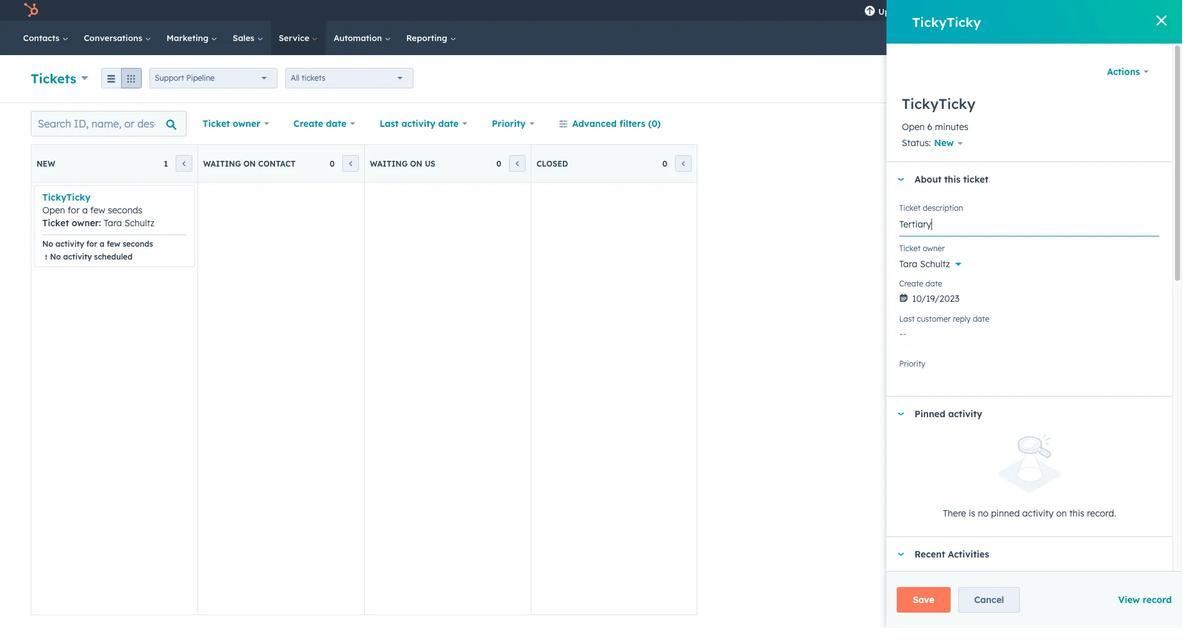 Task type: locate. For each thing, give the bounding box(es) containing it.
no activity scheduled
[[50, 252, 132, 262]]

few
[[90, 205, 105, 216], [107, 239, 120, 249]]

new up tickyticky link
[[37, 159, 55, 168]]

ticket
[[203, 118, 230, 130], [900, 203, 921, 213], [42, 217, 69, 229], [900, 244, 921, 253]]

ticket owner
[[203, 118, 260, 130], [900, 244, 945, 253]]

waiting
[[203, 159, 241, 168], [370, 159, 408, 168]]

2 vertical spatial tickyticky
[[42, 192, 91, 203]]

1 horizontal spatial create
[[900, 279, 924, 289]]

1 horizontal spatial ticket
[[1121, 74, 1141, 83]]

1 horizontal spatial on
[[410, 159, 423, 168]]

1 vertical spatial owner
[[72, 217, 99, 229]]

0 vertical spatial priority
[[492, 118, 526, 130]]

activity right pinned on the bottom right of page
[[1023, 507, 1054, 519]]

sales
[[233, 33, 257, 43]]

create down tara schultz
[[900, 279, 924, 289]]

0 vertical spatial open
[[902, 121, 925, 133]]

few up :
[[90, 205, 105, 216]]

0 horizontal spatial ticket
[[964, 174, 989, 186]]

tara
[[104, 217, 122, 229], [900, 259, 918, 270]]

there
[[943, 507, 966, 519]]

pinned activity
[[915, 409, 983, 420]]

0 horizontal spatial ticket owner
[[203, 118, 260, 130]]

2 horizontal spatial 0
[[662, 159, 667, 168]]

0 horizontal spatial for
[[68, 205, 80, 216]]

0 horizontal spatial priority
[[492, 118, 526, 130]]

1 vertical spatial tickyticky
[[902, 95, 976, 113]]

caret image inside about this ticket dropdown button
[[897, 178, 905, 181]]

1 horizontal spatial schultz
[[920, 259, 950, 270]]

service link
[[271, 21, 326, 55]]

0 vertical spatial new
[[935, 137, 954, 149]]

last left customer
[[900, 314, 915, 324]]

1 horizontal spatial open
[[902, 121, 925, 133]]

0 vertical spatial ticket
[[1121, 74, 1141, 83]]

0 vertical spatial create
[[1094, 74, 1118, 83]]

date inside last activity date popup button
[[438, 118, 459, 130]]

ticket down tickyticky link
[[42, 217, 69, 229]]

0 vertical spatial few
[[90, 205, 105, 216]]

1 vertical spatial for
[[86, 239, 97, 249]]

last up waiting on us
[[380, 118, 399, 130]]

waiting for waiting on contact
[[203, 159, 241, 168]]

tara up customer
[[900, 259, 918, 270]]

tickyticky
[[912, 14, 981, 30], [902, 95, 976, 113], [42, 192, 91, 203]]

a down tickyticky link
[[82, 205, 88, 216]]

2 waiting from the left
[[370, 159, 408, 168]]

new down minutes
[[935, 137, 954, 149]]

marketplaces image
[[958, 6, 970, 17]]

menu
[[857, 0, 1167, 25]]

save
[[913, 594, 935, 606]]

hubspot link
[[15, 3, 48, 18]]

open down tickyticky link
[[42, 205, 65, 216]]

waiting for waiting on us
[[370, 159, 408, 168]]

tickyticky link
[[42, 192, 91, 203]]

for down tickyticky link
[[68, 205, 80, 216]]

create date down tara schultz
[[900, 279, 943, 289]]

1 vertical spatial a
[[100, 239, 105, 249]]

upgrade
[[879, 6, 915, 17]]

activity for for
[[56, 239, 84, 249]]

seconds up scheduled at left
[[123, 239, 153, 249]]

no activity for a few seconds
[[42, 239, 153, 249]]

a up no activity scheduled
[[100, 239, 105, 249]]

1 vertical spatial open
[[42, 205, 65, 216]]

calling icon button
[[925, 1, 947, 20]]

1 vertical spatial no
[[50, 252, 61, 262]]

ticket inside tickyticky open for a few seconds ticket owner : tara schultz
[[42, 217, 69, 229]]

1 horizontal spatial owner
[[233, 118, 260, 130]]

create inside button
[[1094, 74, 1118, 83]]

Create date text field
[[900, 287, 1160, 307]]

2 vertical spatial owner
[[923, 244, 945, 253]]

0 vertical spatial caret image
[[897, 178, 905, 181]]

date
[[326, 118, 346, 130], [438, 118, 459, 130], [926, 279, 943, 289], [973, 314, 990, 324]]

close image
[[1157, 15, 1167, 26]]

0 vertical spatial ticket owner
[[203, 118, 260, 130]]

2 horizontal spatial on
[[1056, 507, 1067, 519]]

0 vertical spatial tara
[[104, 217, 122, 229]]

last inside popup button
[[380, 118, 399, 130]]

1 horizontal spatial ticket owner
[[900, 244, 945, 253]]

1 vertical spatial this
[[1070, 507, 1085, 519]]

create date down tickets
[[294, 118, 346, 130]]

no for no activity scheduled
[[50, 252, 61, 262]]

1 vertical spatial schultz
[[920, 259, 950, 270]]

help image
[[983, 6, 994, 17]]

0 horizontal spatial on
[[243, 159, 256, 168]]

0 horizontal spatial owner
[[72, 217, 99, 229]]

owner up tara schultz
[[923, 244, 945, 253]]

on left contact
[[243, 159, 256, 168]]

1 vertical spatial priority
[[900, 359, 926, 369]]

settings link
[[999, 0, 1026, 21]]

2 vertical spatial create
[[900, 279, 924, 289]]

seconds for no activity for a few seconds
[[123, 239, 153, 249]]

1 vertical spatial last
[[900, 314, 915, 324]]

0 horizontal spatial a
[[82, 205, 88, 216]]

about this ticket button
[[887, 162, 1160, 197]]

new inside popup button
[[935, 137, 954, 149]]

0 horizontal spatial open
[[42, 205, 65, 216]]

all tickets
[[291, 73, 325, 83]]

0 vertical spatial a
[[82, 205, 88, 216]]

1 caret image from the top
[[897, 178, 905, 181]]

1 vertical spatial create
[[294, 118, 323, 130]]

0 vertical spatial owner
[[233, 118, 260, 130]]

few for activity
[[107, 239, 120, 249]]

apoptosis
[[1070, 5, 1109, 15]]

this left record.
[[1070, 507, 1085, 519]]

last for last customer reply date
[[900, 314, 915, 324]]

1
[[164, 159, 168, 168]]

schultz right :
[[124, 217, 155, 229]]

pipeline
[[186, 73, 215, 83]]

0
[[330, 159, 335, 168], [496, 159, 501, 168], [662, 159, 667, 168]]

record
[[1143, 594, 1172, 606]]

1 vertical spatial tara
[[900, 259, 918, 270]]

settings image
[[1007, 6, 1018, 17]]

1 vertical spatial ticket owner
[[900, 244, 945, 253]]

waiting down ticket owner "popup button"
[[203, 159, 241, 168]]

waiting on us
[[370, 159, 435, 168]]

1 0 from the left
[[330, 159, 335, 168]]

1 vertical spatial create date
[[900, 279, 943, 289]]

0 horizontal spatial schultz
[[124, 217, 155, 229]]

0 vertical spatial seconds
[[108, 205, 142, 216]]

activity down no activity for a few seconds
[[63, 252, 92, 262]]

no down no activity for a few seconds
[[50, 252, 61, 262]]

0 horizontal spatial create date
[[294, 118, 346, 130]]

seconds up no activity for a few seconds
[[108, 205, 142, 216]]

caret image left about
[[897, 178, 905, 181]]

0 vertical spatial no
[[42, 239, 53, 249]]

no up no activity scheduled
[[42, 239, 53, 249]]

0 vertical spatial last
[[380, 118, 399, 130]]

activity inside alert
[[1023, 507, 1054, 519]]

activity up no activity scheduled
[[56, 239, 84, 249]]

tickyticky up no activity for a few seconds
[[42, 192, 91, 203]]

pinned
[[915, 409, 946, 420]]

owner
[[233, 118, 260, 130], [72, 217, 99, 229], [923, 244, 945, 253]]

0 vertical spatial for
[[68, 205, 80, 216]]

contacts
[[23, 33, 62, 43]]

open up status:
[[902, 121, 925, 133]]

upgrade image
[[865, 6, 876, 17]]

1 vertical spatial few
[[107, 239, 120, 249]]

0 horizontal spatial this
[[945, 174, 961, 186]]

0 horizontal spatial tara
[[104, 217, 122, 229]]

1 vertical spatial new
[[37, 159, 55, 168]]

for up no activity scheduled
[[86, 239, 97, 249]]

(0)
[[648, 118, 661, 130]]

6
[[927, 121, 933, 133]]

0 vertical spatial schultz
[[124, 217, 155, 229]]

create down all tickets
[[294, 118, 323, 130]]

tickets
[[31, 70, 76, 86]]

1 horizontal spatial 0
[[496, 159, 501, 168]]

0 horizontal spatial create
[[294, 118, 323, 130]]

search image
[[1153, 32, 1164, 44]]

owner up no activity for a few seconds
[[72, 217, 99, 229]]

on left us
[[410, 159, 423, 168]]

0 vertical spatial this
[[945, 174, 961, 186]]

0 vertical spatial create date
[[294, 118, 346, 130]]

ticket owner button
[[194, 111, 278, 137]]

ticket down support pipeline popup button
[[203, 118, 230, 130]]

ticket inside dropdown button
[[964, 174, 989, 186]]

pinned
[[991, 507, 1020, 519]]

few inside tickyticky open for a few seconds ticket owner : tara schultz
[[90, 205, 105, 216]]

seconds inside tickyticky open for a few seconds ticket owner : tara schultz
[[108, 205, 142, 216]]

activity for date
[[401, 118, 436, 130]]

activity inside dropdown button
[[949, 409, 983, 420]]

select an option
[[900, 364, 968, 376]]

owner up the waiting on contact
[[233, 118, 260, 130]]

this right about
[[945, 174, 961, 186]]

reply
[[953, 314, 971, 324]]

support pipeline
[[155, 73, 215, 83]]

2 0 from the left
[[496, 159, 501, 168]]

1 horizontal spatial waiting
[[370, 159, 408, 168]]

1 horizontal spatial this
[[1070, 507, 1085, 519]]

notifications image
[[1031, 6, 1043, 17]]

a
[[82, 205, 88, 216], [100, 239, 105, 249]]

1 horizontal spatial few
[[107, 239, 120, 249]]

apoptosis studios 2 button
[[1048, 0, 1167, 21]]

ticket owner up the waiting on contact
[[203, 118, 260, 130]]

this inside there is no pinned activity on this record. alert
[[1070, 507, 1085, 519]]

2 horizontal spatial create
[[1094, 74, 1118, 83]]

0 for us
[[496, 159, 501, 168]]

on left record.
[[1056, 507, 1067, 519]]

caret image
[[897, 178, 905, 181], [897, 413, 905, 416]]

0 horizontal spatial few
[[90, 205, 105, 216]]

0 horizontal spatial last
[[380, 118, 399, 130]]

on inside alert
[[1056, 507, 1067, 519]]

1 vertical spatial caret image
[[897, 413, 905, 416]]

new
[[935, 137, 954, 149], [37, 159, 55, 168]]

activity up us
[[401, 118, 436, 130]]

this inside about this ticket dropdown button
[[945, 174, 961, 186]]

tickyticky left the help icon
[[912, 14, 981, 30]]

last
[[380, 118, 399, 130], [900, 314, 915, 324]]

last customer reply date
[[900, 314, 990, 324]]

1 vertical spatial ticket
[[964, 174, 989, 186]]

caret image inside "pinned activity" dropdown button
[[897, 413, 905, 416]]

1 vertical spatial seconds
[[123, 239, 153, 249]]

ticket
[[1121, 74, 1141, 83], [964, 174, 989, 186]]

board actions button
[[952, 111, 1054, 137]]

priority button
[[484, 111, 543, 137]]

a inside tickyticky open for a few seconds ticket owner : tara schultz
[[82, 205, 88, 216]]

ticket owner inside "popup button"
[[203, 118, 260, 130]]

closed
[[537, 159, 568, 168]]

tara right :
[[104, 217, 122, 229]]

scheduled
[[94, 252, 132, 262]]

marketing link
[[159, 21, 225, 55]]

schultz
[[124, 217, 155, 229], [920, 259, 950, 270]]

about
[[915, 174, 942, 186]]

waiting left us
[[370, 159, 408, 168]]

activity
[[401, 118, 436, 130], [56, 239, 84, 249], [63, 252, 92, 262], [949, 409, 983, 420], [1023, 507, 1054, 519]]

1 horizontal spatial last
[[900, 314, 915, 324]]

1 horizontal spatial new
[[935, 137, 954, 149]]

create down "search hubspot" search box
[[1094, 74, 1118, 83]]

0 horizontal spatial 0
[[330, 159, 335, 168]]

actions
[[998, 118, 1030, 130]]

0 for contact
[[330, 159, 335, 168]]

activity inside popup button
[[401, 118, 436, 130]]

group
[[101, 68, 141, 88]]

caret image left pinned on the right bottom
[[897, 413, 905, 416]]

description
[[923, 203, 964, 213]]

1 waiting from the left
[[203, 159, 241, 168]]

no
[[42, 239, 53, 249], [50, 252, 61, 262]]

create date
[[294, 118, 346, 130], [900, 279, 943, 289]]

schultz up customer
[[920, 259, 950, 270]]

caret image for about this ticket
[[897, 178, 905, 181]]

ticket owner up tara schultz
[[900, 244, 945, 253]]

1 horizontal spatial tara
[[900, 259, 918, 270]]

1 horizontal spatial for
[[86, 239, 97, 249]]

0 vertical spatial tickyticky
[[912, 14, 981, 30]]

for inside tickyticky open for a few seconds ticket owner : tara schultz
[[68, 205, 80, 216]]

2 caret image from the top
[[897, 413, 905, 416]]

activity right pinned on the right bottom
[[949, 409, 983, 420]]

0 horizontal spatial waiting
[[203, 159, 241, 168]]

1 horizontal spatial a
[[100, 239, 105, 249]]

ticket up tara schultz
[[900, 244, 921, 253]]

ticket left description
[[900, 203, 921, 213]]

tickyticky up open 6 minutes
[[902, 95, 976, 113]]

few up scheduled at left
[[107, 239, 120, 249]]



Task type: describe. For each thing, give the bounding box(es) containing it.
a for open
[[82, 205, 88, 216]]

there is no pinned activity on this record. alert
[[900, 434, 1160, 521]]

select
[[900, 364, 925, 376]]

automation link
[[326, 21, 399, 55]]

tara inside tickyticky open for a few seconds ticket owner : tara schultz
[[104, 217, 122, 229]]

recent
[[915, 549, 946, 560]]

contacts link
[[15, 21, 76, 55]]

view record
[[1118, 594, 1172, 606]]

marketing
[[167, 33, 211, 43]]

Last customer reply date text field
[[900, 322, 1160, 343]]

new button
[[931, 135, 971, 152]]

waiting on contact
[[203, 159, 296, 168]]

support
[[155, 73, 184, 83]]

caret image for pinned activity
[[897, 413, 905, 416]]

schultz inside popup button
[[920, 259, 950, 270]]

record.
[[1087, 507, 1116, 519]]

us
[[425, 159, 435, 168]]

filters
[[620, 118, 646, 130]]

on for us
[[410, 159, 423, 168]]

last activity date button
[[371, 111, 476, 137]]

support pipeline button
[[149, 68, 277, 88]]

marketplaces button
[[951, 0, 977, 21]]

Search ID, name, or description search field
[[31, 111, 187, 137]]

help button
[[977, 0, 999, 21]]

conversations link
[[76, 21, 159, 55]]

1 horizontal spatial priority
[[900, 359, 926, 369]]

advanced
[[572, 118, 617, 130]]

tara schultz image
[[1056, 4, 1067, 16]]

no for no activity for a few seconds
[[42, 239, 53, 249]]

for for activity
[[86, 239, 97, 249]]

date inside create date 'popup button'
[[326, 118, 346, 130]]

actions button
[[1099, 59, 1157, 85]]

view
[[1118, 594, 1140, 606]]

1 horizontal spatial create date
[[900, 279, 943, 289]]

board
[[968, 118, 995, 130]]

customer
[[917, 314, 951, 324]]

tickets banner
[[31, 65, 1152, 90]]

create date inside 'popup button'
[[294, 118, 346, 130]]

owner inside "popup button"
[[233, 118, 260, 130]]

advanced filters (0)
[[572, 118, 661, 130]]

search button
[[1146, 27, 1171, 49]]

tickets button
[[31, 69, 88, 88]]

tickets
[[302, 73, 325, 83]]

2 horizontal spatial owner
[[923, 244, 945, 253]]

caret image
[[897, 553, 905, 556]]

seconds for tickyticky open for a few seconds ticket owner : tara schultz
[[108, 205, 142, 216]]

no
[[978, 507, 989, 519]]

is
[[969, 507, 976, 519]]

2
[[1143, 5, 1148, 15]]

minutes
[[935, 121, 969, 133]]

group inside tickets banner
[[101, 68, 141, 88]]

Ticket description text field
[[900, 211, 1160, 237]]

activity for scheduled
[[63, 252, 92, 262]]

cancel button
[[958, 587, 1020, 613]]

priority inside popup button
[[492, 118, 526, 130]]

activities
[[948, 549, 990, 560]]

there is no pinned activity on this record.
[[943, 507, 1116, 519]]

contact
[[258, 159, 296, 168]]

menu containing apoptosis studios 2
[[857, 0, 1167, 25]]

service
[[279, 33, 312, 43]]

create ticket button
[[1083, 69, 1152, 89]]

hubspot image
[[23, 3, 38, 18]]

ticket description
[[900, 203, 964, 213]]

tara inside popup button
[[900, 259, 918, 270]]

sales link
[[225, 21, 271, 55]]

on for contact
[[243, 159, 256, 168]]

open inside tickyticky open for a few seconds ticket owner : tara schultz
[[42, 205, 65, 216]]

last for last activity date
[[380, 118, 399, 130]]

open 6 minutes
[[902, 121, 969, 133]]

advanced filters (0) button
[[551, 111, 669, 137]]

all tickets button
[[285, 68, 413, 88]]

tickyticky inside tickyticky open for a few seconds ticket owner : tara schultz
[[42, 192, 91, 203]]

notifications button
[[1026, 0, 1048, 21]]

tara schultz button
[[900, 252, 1160, 273]]

owner inside tickyticky open for a few seconds ticket owner : tara schultz
[[72, 217, 99, 229]]

tickyticky open for a few seconds ticket owner : tara schultz
[[42, 192, 155, 229]]

recent activities
[[915, 549, 990, 560]]

ticket inside button
[[1121, 74, 1141, 83]]

an
[[928, 364, 938, 376]]

a for activity
[[100, 239, 105, 249]]

apoptosis studios 2
[[1070, 5, 1148, 15]]

calling icon image
[[931, 6, 942, 18]]

create date button
[[285, 111, 364, 137]]

board actions
[[968, 118, 1030, 130]]

pinned activity button
[[887, 397, 1160, 432]]

for for open
[[68, 205, 80, 216]]

conversations
[[84, 33, 145, 43]]

select an option button
[[900, 357, 1160, 379]]

option
[[941, 364, 968, 376]]

save button
[[897, 587, 951, 613]]

recent activities button
[[887, 537, 1160, 572]]

status:
[[902, 137, 931, 149]]

ticket inside "popup button"
[[203, 118, 230, 130]]

automation
[[334, 33, 385, 43]]

schultz inside tickyticky open for a few seconds ticket owner : tara schultz
[[124, 217, 155, 229]]

create inside 'popup button'
[[294, 118, 323, 130]]

all
[[291, 73, 299, 83]]

Search HubSpot search field
[[1002, 27, 1159, 49]]

reporting
[[406, 33, 450, 43]]

3 0 from the left
[[662, 159, 667, 168]]

0 horizontal spatial new
[[37, 159, 55, 168]]

few for open
[[90, 205, 105, 216]]

tara schultz
[[900, 259, 950, 270]]

:
[[99, 217, 101, 229]]

view record link
[[1118, 594, 1172, 606]]

cancel
[[974, 594, 1004, 606]]

about this ticket
[[915, 174, 989, 186]]

reporting link
[[399, 21, 464, 55]]

actions
[[1107, 66, 1140, 78]]



Task type: vqa. For each thing, say whether or not it's contained in the screenshot.
minutes at the top right of the page
yes



